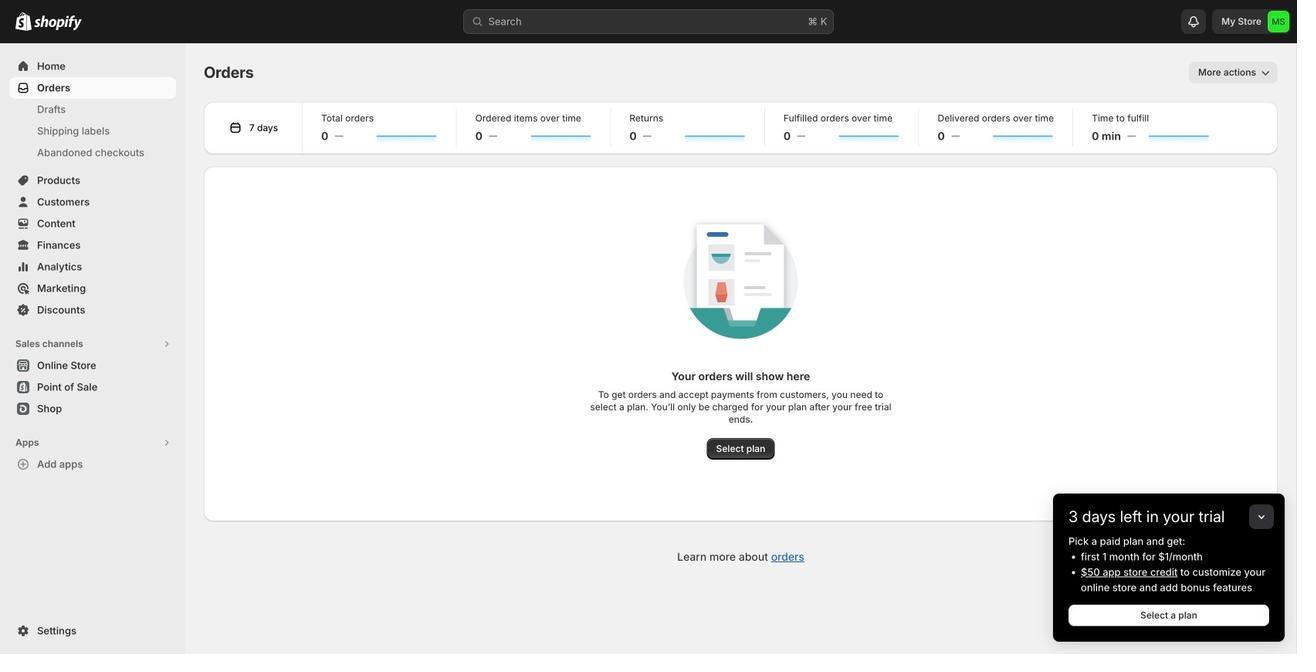 Task type: vqa. For each thing, say whether or not it's contained in the screenshot.
THE SHOPIFY image
yes



Task type: describe. For each thing, give the bounding box(es) containing it.
my store image
[[1268, 11, 1290, 32]]



Task type: locate. For each thing, give the bounding box(es) containing it.
shopify image
[[34, 15, 82, 31]]

shopify image
[[15, 12, 32, 31]]



